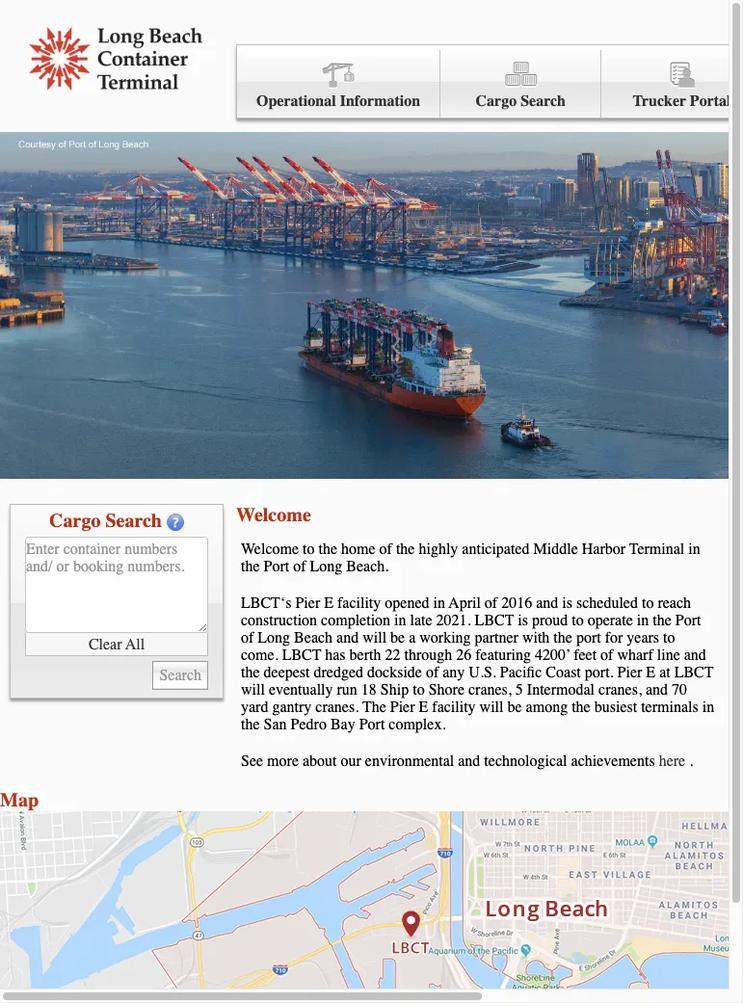 Task type: describe. For each thing, give the bounding box(es) containing it.
lbct's
[[241, 595, 292, 612]]

of left the any
[[426, 664, 439, 681]]

environmental
[[365, 753, 454, 770]]

ship
[[381, 681, 409, 699]]

complex.
[[389, 716, 446, 733]]

welcome for welcome
[[236, 504, 311, 526]]

to right "years"
[[663, 629, 675, 647]]

eventually
[[269, 681, 333, 699]]

busiest
[[594, 699, 637, 716]]

to right proud on the bottom
[[572, 612, 584, 629]]

the left "port"
[[554, 629, 572, 647]]

the
[[362, 699, 386, 716]]

welcome to the home of the highly anticipated middle harbor terminal in the port of long beach.
[[241, 541, 700, 575]]

to left reach
[[642, 595, 654, 612]]

a
[[409, 629, 416, 647]]

2 horizontal spatial will
[[480, 699, 504, 716]]

run
[[337, 681, 357, 699]]

welcome for welcome to the home of the highly anticipated middle harbor terminal in the port of long beach.
[[241, 541, 299, 558]]

come.
[[241, 647, 278, 664]]

trucker portal
[[633, 93, 731, 110]]

2 vertical spatial e
[[419, 699, 428, 716]]

clear all button
[[25, 633, 208, 656]]

1 cranes, from the left
[[468, 681, 512, 699]]

line
[[657, 647, 680, 664]]

1 vertical spatial facility
[[432, 699, 476, 716]]

.
[[689, 753, 693, 770]]

terminals
[[641, 699, 698, 716]]

shore
[[429, 681, 465, 699]]

highly
[[419, 541, 458, 558]]

featuring
[[475, 647, 531, 664]]

long inside lbct's pier e facility opened in april of 2016 and is scheduled to reach construction completion in late 2021.  lbct is proud to operate in the port of long beach and will be a working partner with the port for years to come.  lbct has berth 22 through 26 featuring 4200' feet of wharf line and the deepest dredged dockside of any u.s. pacific coast port. pier e at lbct will eventually run 18 ship to shore cranes, 5 intermodal cranes, and 70 yard gantry cranes. the pier e facility will be among the busiest terminals in the san pedro bay port complex.
[[258, 629, 290, 647]]

port
[[576, 629, 601, 647]]

and right 'beach'
[[336, 629, 359, 647]]

lbct's pier e facility opened in april of 2016 and is scheduled to reach construction completion in late 2021.  lbct is proud to operate in the port of long beach and will be a working partner with the port for years to come.  lbct has berth 22 through 26 featuring 4200' feet of wharf line and the deepest dredged dockside of any u.s. pacific coast port. pier e at lbct will eventually run 18 ship to shore cranes, 5 intermodal cranes, and 70 yard gantry cranes. the pier e facility will be among the busiest terminals in the san pedro bay port complex.
[[241, 595, 714, 733]]

berth
[[349, 647, 381, 664]]

dredged
[[314, 664, 363, 681]]

here link
[[659, 753, 685, 770]]

cargo search inside menu bar
[[476, 93, 566, 110]]

Enter container numbers and/ or booking numbers. text field
[[25, 537, 208, 633]]

u.s.
[[469, 664, 496, 681]]

anticipated
[[462, 541, 530, 558]]

0 horizontal spatial facility
[[337, 595, 381, 612]]

port.
[[585, 664, 614, 681]]

see
[[241, 753, 263, 770]]

operate
[[588, 612, 633, 629]]

see more about our environmental and technological achievements here .
[[241, 753, 693, 770]]

san
[[264, 716, 287, 733]]

reach
[[658, 595, 691, 612]]

all
[[125, 636, 145, 653]]

late
[[410, 612, 432, 629]]

yard
[[241, 699, 268, 716]]

1 vertical spatial cargo
[[49, 510, 101, 532]]

5
[[515, 681, 523, 699]]

through
[[404, 647, 452, 664]]

the left home
[[319, 541, 337, 558]]

the up lbct's
[[241, 558, 260, 575]]

scheduled
[[576, 595, 638, 612]]

terminal
[[629, 541, 685, 558]]

0 horizontal spatial search
[[105, 510, 162, 532]]

dockside
[[367, 664, 422, 681]]

coast
[[546, 664, 581, 681]]

of right home
[[379, 541, 392, 558]]

years
[[627, 629, 659, 647]]

among
[[526, 699, 568, 716]]

harbor
[[582, 541, 626, 558]]

the left the highly
[[396, 541, 415, 558]]

to right ship
[[413, 681, 425, 699]]

working
[[420, 629, 471, 647]]

4200'
[[535, 647, 570, 664]]

the right among
[[572, 699, 591, 716]]

of down lbct's
[[241, 629, 254, 647]]

clear
[[89, 636, 122, 653]]

technological
[[484, 753, 567, 770]]

1 horizontal spatial is
[[562, 595, 572, 612]]

clear all
[[89, 636, 145, 653]]

our
[[341, 753, 361, 770]]

map
[[0, 789, 39, 812]]

22
[[385, 647, 400, 664]]

intermodal
[[527, 681, 595, 699]]

0 vertical spatial e
[[324, 595, 333, 612]]

portal
[[690, 93, 731, 110]]



Task type: locate. For each thing, give the bounding box(es) containing it.
beach
[[294, 629, 333, 647]]

operational
[[256, 93, 336, 110]]

has
[[325, 647, 346, 664]]

26
[[456, 647, 472, 664]]

be left among
[[507, 699, 522, 716]]

achievements
[[571, 753, 655, 770]]

with
[[522, 629, 550, 647]]

will down come.
[[241, 681, 265, 699]]

1 vertical spatial be
[[507, 699, 522, 716]]

port right bay
[[359, 716, 385, 733]]

welcome inside welcome to the home of the highly anticipated middle harbor terminal in the port of long beach.
[[241, 541, 299, 558]]

the left san
[[241, 716, 260, 733]]

in left late
[[394, 612, 406, 629]]

the up line
[[653, 612, 672, 629]]

welcome
[[236, 504, 311, 526], [241, 541, 299, 558]]

cranes, left 5
[[468, 681, 512, 699]]

2 horizontal spatial e
[[646, 664, 656, 681]]

0 horizontal spatial port
[[264, 558, 289, 575]]

will
[[363, 629, 387, 647], [241, 681, 265, 699], [480, 699, 504, 716]]

for
[[605, 629, 623, 647]]

cargo
[[476, 93, 517, 110], [49, 510, 101, 532]]

lbct right at
[[674, 664, 714, 681]]

long left beach.
[[310, 558, 342, 575]]

1 horizontal spatial e
[[419, 699, 428, 716]]

facility
[[337, 595, 381, 612], [432, 699, 476, 716]]

None submit
[[153, 661, 208, 690]]

is left proud on the bottom
[[518, 612, 528, 629]]

0 vertical spatial port
[[264, 558, 289, 575]]

construction
[[241, 612, 317, 629]]

1 vertical spatial cargo search
[[49, 510, 162, 532]]

search inside cargo search link
[[521, 93, 566, 110]]

1 horizontal spatial cargo
[[476, 93, 517, 110]]

in right late
[[433, 595, 445, 612]]

0 horizontal spatial e
[[324, 595, 333, 612]]

1 vertical spatial welcome
[[241, 541, 299, 558]]

in right 70
[[702, 699, 714, 716]]

0 horizontal spatial pier
[[295, 595, 320, 612]]

partner
[[475, 629, 518, 647]]

bay
[[330, 716, 355, 733]]

long inside welcome to the home of the highly anticipated middle harbor terminal in the port of long beach.
[[310, 558, 342, 575]]

port
[[264, 558, 289, 575], [675, 612, 701, 629], [359, 716, 385, 733]]

search
[[521, 93, 566, 110], [105, 510, 162, 532]]

pedro
[[291, 716, 327, 733]]

to
[[303, 541, 315, 558], [642, 595, 654, 612], [572, 612, 584, 629], [663, 629, 675, 647], [413, 681, 425, 699]]

in inside welcome to the home of the highly anticipated middle harbor terminal in the port of long beach.
[[688, 541, 700, 558]]

0 horizontal spatial will
[[241, 681, 265, 699]]

of up construction
[[293, 558, 306, 575]]

cargo inside menu bar
[[476, 93, 517, 110]]

0 vertical spatial facility
[[337, 595, 381, 612]]

pier up 'beach'
[[295, 595, 320, 612]]

1 vertical spatial long
[[258, 629, 290, 647]]

feet
[[574, 647, 597, 664]]

0 vertical spatial long
[[310, 558, 342, 575]]

2 vertical spatial pier
[[390, 699, 415, 716]]

and right 2016
[[536, 595, 558, 612]]

2 horizontal spatial port
[[675, 612, 701, 629]]

information
[[340, 93, 420, 110]]

1 horizontal spatial cranes,
[[599, 681, 642, 699]]

pier right port.
[[617, 664, 642, 681]]

2 horizontal spatial pier
[[617, 664, 642, 681]]

operational information link
[[237, 50, 441, 118]]

cargo search
[[476, 93, 566, 110], [49, 510, 162, 532]]

cranes.
[[315, 699, 359, 716]]

menu bar
[[236, 44, 743, 119]]

in right operate
[[637, 612, 649, 629]]

gantry
[[272, 699, 312, 716]]

1 horizontal spatial cargo search
[[476, 93, 566, 110]]

0 vertical spatial cargo
[[476, 93, 517, 110]]

0 horizontal spatial long
[[258, 629, 290, 647]]

beach.
[[346, 558, 389, 575]]

and right line
[[684, 647, 706, 664]]

and left 70
[[646, 681, 668, 699]]

1 vertical spatial search
[[105, 510, 162, 532]]

0 vertical spatial welcome
[[236, 504, 311, 526]]

is left scheduled
[[562, 595, 572, 612]]

at
[[659, 664, 671, 681]]

pier
[[295, 595, 320, 612], [617, 664, 642, 681], [390, 699, 415, 716]]

cargo search link
[[441, 50, 602, 118]]

and
[[536, 595, 558, 612], [336, 629, 359, 647], [684, 647, 706, 664], [646, 681, 668, 699], [458, 753, 480, 770]]

lbct
[[475, 612, 514, 629], [282, 647, 321, 664], [674, 664, 714, 681]]

0 horizontal spatial cranes,
[[468, 681, 512, 699]]

about
[[303, 753, 337, 770]]

18
[[361, 681, 377, 699]]

1 vertical spatial pier
[[617, 664, 642, 681]]

the
[[319, 541, 337, 558], [396, 541, 415, 558], [241, 558, 260, 575], [653, 612, 672, 629], [554, 629, 572, 647], [241, 664, 260, 681], [572, 699, 591, 716], [241, 716, 260, 733]]

0 horizontal spatial cargo search
[[49, 510, 162, 532]]

april
[[449, 595, 481, 612]]

2016
[[501, 595, 532, 612]]

port up line
[[675, 612, 701, 629]]

0 vertical spatial cargo search
[[476, 93, 566, 110]]

facility down beach.
[[337, 595, 381, 612]]

1 horizontal spatial facility
[[432, 699, 476, 716]]

to inside welcome to the home of the highly anticipated middle harbor terminal in the port of long beach.
[[303, 541, 315, 558]]

and left technological
[[458, 753, 480, 770]]

of right feet
[[601, 647, 613, 664]]

will left 5
[[480, 699, 504, 716]]

to left home
[[303, 541, 315, 558]]

2 vertical spatial port
[[359, 716, 385, 733]]

completion
[[321, 612, 390, 629]]

the up the yard
[[241, 664, 260, 681]]

0 horizontal spatial is
[[518, 612, 528, 629]]

opened
[[385, 595, 429, 612]]

e left the shore
[[419, 699, 428, 716]]

cranes, down wharf
[[599, 681, 642, 699]]

be left a
[[390, 629, 405, 647]]

e
[[324, 595, 333, 612], [646, 664, 656, 681], [419, 699, 428, 716]]

of left 2016
[[485, 595, 498, 612]]

will left a
[[363, 629, 387, 647]]

1 horizontal spatial pier
[[390, 699, 415, 716]]

in
[[688, 541, 700, 558], [433, 595, 445, 612], [394, 612, 406, 629], [637, 612, 649, 629], [702, 699, 714, 716]]

2 cranes, from the left
[[599, 681, 642, 699]]

is
[[562, 595, 572, 612], [518, 612, 528, 629]]

0 horizontal spatial be
[[390, 629, 405, 647]]

in right terminal
[[688, 541, 700, 558]]

here
[[659, 753, 685, 770]]

operational information
[[256, 93, 420, 110]]

home
[[341, 541, 375, 558]]

pier right the
[[390, 699, 415, 716]]

1 horizontal spatial lbct
[[475, 612, 514, 629]]

menu bar containing operational information
[[236, 44, 743, 119]]

lbct left "has"
[[282, 647, 321, 664]]

e left at
[[646, 664, 656, 681]]

0 vertical spatial be
[[390, 629, 405, 647]]

pacific
[[500, 664, 542, 681]]

cranes,
[[468, 681, 512, 699], [599, 681, 642, 699]]

70
[[672, 681, 687, 699]]

lbct up featuring
[[475, 612, 514, 629]]

trucker portal link
[[602, 50, 743, 118]]

2021.
[[436, 612, 471, 629]]

wharf
[[617, 647, 653, 664]]

port up lbct's
[[264, 558, 289, 575]]

0 horizontal spatial cargo
[[49, 510, 101, 532]]

middle
[[534, 541, 578, 558]]

port inside welcome to the home of the highly anticipated middle harbor terminal in the port of long beach.
[[264, 558, 289, 575]]

0 vertical spatial pier
[[295, 595, 320, 612]]

be
[[390, 629, 405, 647], [507, 699, 522, 716]]

e up 'beach'
[[324, 595, 333, 612]]

1 horizontal spatial port
[[359, 716, 385, 733]]

0 horizontal spatial lbct
[[282, 647, 321, 664]]

deepest
[[264, 664, 310, 681]]

of
[[379, 541, 392, 558], [293, 558, 306, 575], [485, 595, 498, 612], [241, 629, 254, 647], [601, 647, 613, 664], [426, 664, 439, 681]]

1 vertical spatial e
[[646, 664, 656, 681]]

trucker
[[633, 93, 686, 110]]

long
[[310, 558, 342, 575], [258, 629, 290, 647]]

any
[[443, 664, 465, 681]]

1 horizontal spatial search
[[521, 93, 566, 110]]

more
[[267, 753, 299, 770]]

1 horizontal spatial be
[[507, 699, 522, 716]]

1 horizontal spatial will
[[363, 629, 387, 647]]

1 vertical spatial port
[[675, 612, 701, 629]]

2 horizontal spatial lbct
[[674, 664, 714, 681]]

1 horizontal spatial long
[[310, 558, 342, 575]]

facility down the any
[[432, 699, 476, 716]]

long down lbct's
[[258, 629, 290, 647]]

0 vertical spatial search
[[521, 93, 566, 110]]

proud
[[532, 612, 568, 629]]



Task type: vqa. For each thing, say whether or not it's contained in the screenshot.
PEDRO
yes



